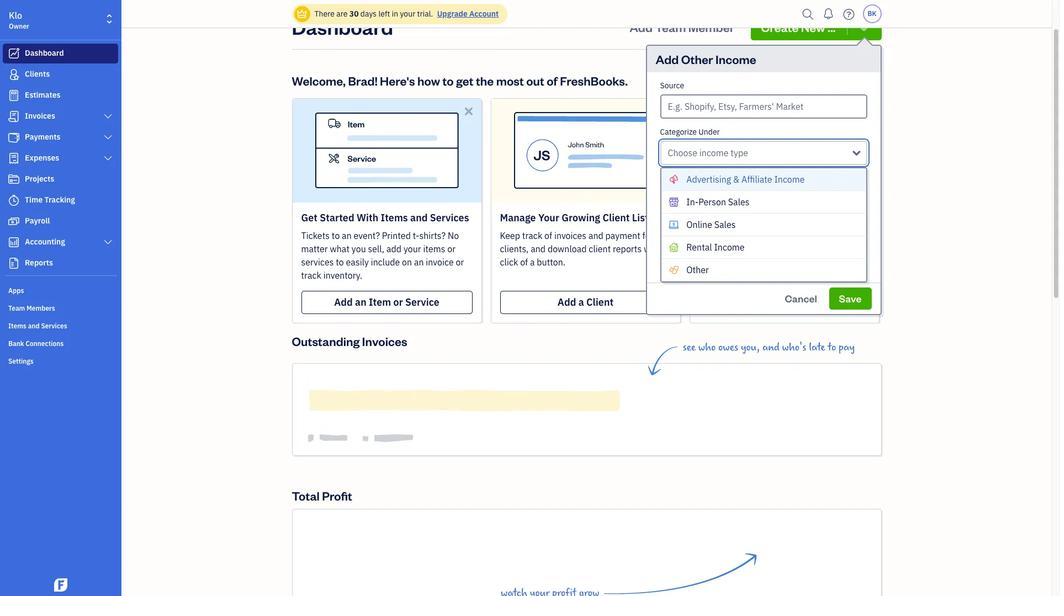Task type: vqa. For each thing, say whether or not it's contained in the screenshot.
Items and Services LINK
yes



Task type: describe. For each thing, give the bounding box(es) containing it.
add a client link
[[500, 291, 671, 314]]

dismiss image
[[463, 105, 475, 118]]

service
[[405, 296, 440, 309]]

sell,
[[368, 243, 385, 255]]

list
[[632, 211, 649, 224]]

chevron large down image
[[103, 133, 113, 142]]

members
[[27, 304, 55, 313]]

show payment details
[[660, 262, 749, 273]]

brad!
[[348, 73, 378, 88]]

0 horizontal spatial a
[[530, 257, 535, 268]]

estimates
[[25, 90, 61, 100]]

create new …
[[761, 19, 836, 35]]

add other income
[[656, 51, 757, 67]]

paid
[[842, 211, 863, 224]]

see
[[683, 341, 696, 354]]

client image
[[7, 69, 20, 80]]

notifications image
[[820, 3, 838, 25]]

in
[[392, 9, 398, 19]]

connections
[[26, 340, 64, 348]]

payments
[[25, 132, 61, 142]]

there
[[315, 9, 335, 19]]

invoice inside the tickets to an event? printed t-shirts? no matter what you sell, add your items or services to easily include on an invoice or track inventory.
[[426, 257, 454, 268]]

expenses link
[[3, 149, 118, 168]]

printed
[[382, 230, 411, 241]]

apps
[[8, 287, 24, 295]]

team inside button
[[655, 19, 686, 35]]

enables
[[717, 243, 748, 255]]

on
[[402, 257, 412, 268]]

categorize
[[660, 127, 697, 137]]

out
[[527, 73, 545, 88]]

paid
[[715, 230, 732, 241]]

taxes
[[789, 225, 816, 237]]

to left pay
[[828, 341, 837, 354]]

dashboard image
[[7, 48, 20, 59]]

get
[[456, 73, 474, 88]]

button.
[[537, 257, 566, 268]]

save button
[[829, 288, 872, 310]]

choose income type
[[668, 147, 749, 158]]

expenses
[[25, 153, 59, 163]]

details
[[721, 262, 749, 273]]

crown image
[[296, 8, 308, 20]]

items inside items and services "link"
[[8, 322, 26, 330]]

invoices
[[555, 230, 587, 241]]

add a client
[[558, 296, 614, 309]]

track inside keep track of invoices and payment for clients, and download client reports with a click of a button.
[[523, 230, 543, 241]]

advertising & affiliate income
[[687, 174, 805, 185]]

payroll link
[[3, 212, 118, 231]]

keep track of invoices and payment for clients, and download client reports with a click of a button.
[[500, 230, 668, 268]]

invoice image
[[7, 111, 20, 122]]

and up button.
[[531, 243, 546, 255]]

estimates link
[[3, 86, 118, 106]]

items
[[423, 243, 446, 255]]

and right you,
[[763, 341, 780, 354]]

growing
[[562, 211, 601, 224]]

expense image
[[7, 153, 20, 164]]

to left "get"
[[443, 73, 454, 88]]

faster
[[735, 230, 758, 241]]

outstanding invoices
[[292, 333, 408, 349]]

manage
[[500, 211, 536, 224]]

time tracking link
[[3, 191, 118, 210]]

add for add team member
[[630, 19, 653, 35]]

upgrade account link
[[435, 9, 499, 19]]

who's
[[783, 341, 807, 354]]

1 horizontal spatial dashboard
[[292, 14, 393, 40]]

here's
[[380, 73, 415, 88]]

tickets to an event? printed t-shirts? no matter what you sell, add your items or services to easily include on an invoice or track inventory.
[[301, 230, 464, 281]]

getting
[[806, 211, 840, 224]]

amount
[[660, 173, 688, 183]]

total profit
[[292, 488, 352, 504]]

chevron large down image for expenses
[[103, 154, 113, 163]]

freshbooks image
[[52, 579, 70, 592]]

and inside get paid faster with an invoice template that enables flexible payment options and automated reminders—and looks great.
[[850, 243, 865, 255]]

1 horizontal spatial invoices
[[362, 333, 408, 349]]

under
[[699, 127, 720, 137]]

bank connections link
[[3, 335, 118, 352]]

see who owes you, and who's late to pay
[[683, 341, 855, 354]]

you
[[352, 243, 366, 255]]

online sales
[[687, 219, 736, 230]]

Source text field
[[662, 95, 866, 118]]

with
[[357, 211, 379, 224]]

0 vertical spatial sales
[[729, 197, 750, 208]]

klo owner
[[9, 10, 29, 30]]

create an invoice
[[744, 296, 825, 309]]

create an invoice link
[[699, 291, 870, 314]]

that
[[699, 243, 715, 255]]

online
[[687, 219, 713, 230]]

easily
[[346, 257, 369, 268]]

report image
[[7, 258, 20, 269]]

add team member button
[[620, 14, 745, 40]]

with inside get paid faster with an invoice template that enables flexible payment options and automated reminders—and looks great.
[[760, 230, 777, 241]]

add
[[387, 243, 402, 255]]

an up what on the top left
[[342, 230, 352, 241]]

cancel
[[785, 292, 817, 305]]

other inside list box
[[687, 264, 709, 275]]

item
[[369, 296, 391, 309]]

add for add other income
[[656, 51, 679, 67]]

to down what on the top left
[[336, 257, 344, 268]]

outstanding
[[292, 333, 360, 349]]

source
[[660, 80, 685, 90]]

0 vertical spatial your
[[400, 9, 416, 19]]

2 your from the left
[[699, 211, 720, 224]]

advertising
[[687, 174, 732, 185]]

an left the invoice
[[777, 296, 789, 309]]

options
[[819, 243, 848, 255]]

chevron large down image for invoices
[[103, 112, 113, 121]]

invoices inside invoices link
[[25, 111, 55, 121]]

chart image
[[7, 237, 20, 248]]

create for create an invoice
[[744, 296, 775, 309]]

0 vertical spatial of
[[547, 73, 558, 88]]

late
[[809, 341, 826, 354]]

days
[[361, 9, 377, 19]]

dashboard link
[[3, 44, 118, 64]]

choose
[[668, 147, 698, 158]]

team inside main element
[[8, 304, 25, 313]]

dismiss image for your first step toward getting paid
[[860, 105, 873, 118]]

you,
[[741, 341, 760, 354]]

settings
[[8, 357, 34, 366]]

timer image
[[7, 195, 20, 206]]

project image
[[7, 174, 20, 185]]

reports
[[613, 243, 642, 255]]

for
[[643, 230, 654, 241]]

1 vertical spatial income
[[775, 174, 805, 185]]

an inside get paid faster with an invoice template that enables flexible payment options and automated reminders—and looks great.
[[779, 230, 789, 241]]

items and services link
[[3, 318, 118, 334]]

track inside the tickets to an event? printed t-shirts? no matter what you sell, add your items or services to easily include on an invoice or track inventory.
[[301, 270, 321, 281]]



Task type: locate. For each thing, give the bounding box(es) containing it.
1 horizontal spatial your
[[699, 211, 720, 224]]

0 horizontal spatial invoice
[[426, 257, 454, 268]]

pay
[[839, 341, 855, 354]]

1 vertical spatial with
[[644, 243, 661, 255]]

0 horizontal spatial items
[[8, 322, 26, 330]]

accounting
[[25, 237, 65, 247]]

in-person sales
[[687, 197, 750, 208]]

1 vertical spatial other
[[687, 264, 709, 275]]

income down paid
[[715, 242, 745, 253]]

an left item
[[355, 296, 367, 309]]

1 vertical spatial client
[[587, 296, 614, 309]]

create inside dropdown button
[[761, 19, 799, 35]]

most
[[496, 73, 524, 88]]

a left button.
[[530, 257, 535, 268]]

1 vertical spatial create
[[744, 296, 775, 309]]

and inside "link"
[[28, 322, 40, 330]]

1 vertical spatial chevron large down image
[[103, 154, 113, 163]]

0 horizontal spatial invoices
[[25, 111, 55, 121]]

invoice down items
[[426, 257, 454, 268]]

get
[[301, 211, 318, 224], [699, 230, 713, 241]]

…
[[828, 19, 836, 35]]

chevrondown image
[[857, 19, 872, 35]]

items up bank
[[8, 322, 26, 330]]

create left search image
[[761, 19, 799, 35]]

payment down taxes
[[782, 243, 817, 255]]

payment image
[[7, 132, 20, 143]]

0 vertical spatial client
[[603, 211, 630, 224]]

tickets
[[301, 230, 330, 241]]

client down client
[[587, 296, 614, 309]]

track down services
[[301, 270, 321, 281]]

team down apps
[[8, 304, 25, 313]]

your down t-
[[404, 243, 421, 255]]

account
[[470, 9, 499, 19]]

items up printed
[[381, 211, 408, 224]]

services
[[430, 211, 469, 224], [41, 322, 67, 330]]

0 horizontal spatial track
[[301, 270, 321, 281]]

money image
[[7, 216, 20, 227]]

chevron large down image inside expenses link
[[103, 154, 113, 163]]

payment up reports
[[606, 230, 641, 241]]

categorize under
[[660, 127, 720, 137]]

team members
[[8, 304, 55, 313]]

2 horizontal spatial a
[[663, 243, 668, 255]]

1 chevron large down image from the top
[[103, 112, 113, 121]]

of left invoices
[[545, 230, 552, 241]]

tracking
[[44, 195, 75, 205]]

what
[[330, 243, 350, 255]]

1 vertical spatial services
[[41, 322, 67, 330]]

event?
[[354, 230, 380, 241]]

1 vertical spatial get
[[699, 230, 713, 241]]

invoices
[[25, 111, 55, 121], [362, 333, 408, 349]]

get for get started with items and services
[[301, 211, 318, 224]]

to up what on the top left
[[332, 230, 340, 241]]

who
[[699, 341, 716, 354]]

save
[[839, 292, 862, 305]]

of right out
[[547, 73, 558, 88]]

get paid faster with an invoice template that enables flexible payment options and automated reminders—and looks great.
[[699, 230, 865, 268]]

income down the member
[[716, 51, 757, 67]]

upgrade
[[437, 9, 468, 19]]

your up invoices
[[539, 211, 560, 224]]

list box containing advertising & affiliate income
[[662, 168, 866, 282]]

trial.
[[417, 9, 433, 19]]

bk
[[868, 9, 877, 18]]

1 your from the left
[[539, 211, 560, 224]]

0 horizontal spatial dashboard
[[25, 48, 64, 58]]

how
[[418, 73, 440, 88]]

add included taxes
[[726, 225, 816, 237]]

1 horizontal spatial services
[[430, 211, 469, 224]]

left
[[379, 9, 390, 19]]

dismiss image for manage your growing client list
[[662, 105, 674, 118]]

welcome,
[[292, 73, 346, 88]]

2 vertical spatial of
[[520, 257, 528, 268]]

client
[[603, 211, 630, 224], [587, 296, 614, 309]]

looks
[[809, 257, 830, 268]]

add an item or service link
[[301, 291, 473, 314]]

member
[[689, 19, 735, 35]]

welcome, brad! here's how to get the most out of freshbooks.
[[292, 73, 628, 88]]

1 horizontal spatial get
[[699, 230, 713, 241]]

add team member
[[630, 19, 735, 35]]

chevron large down image down chevron large down icon
[[103, 154, 113, 163]]

1 horizontal spatial a
[[579, 296, 584, 309]]

chevron large down image down payroll link
[[103, 238, 113, 247]]

automated
[[699, 257, 742, 268]]

date
[[786, 173, 803, 183]]

1 vertical spatial payment
[[782, 243, 817, 255]]

0 vertical spatial a
[[663, 243, 668, 255]]

matter
[[301, 243, 328, 255]]

dismiss image
[[662, 105, 674, 118], [860, 105, 873, 118]]

1 horizontal spatial items
[[381, 211, 408, 224]]

owner
[[9, 22, 29, 30]]

payment inside get paid faster with an invoice template that enables flexible payment options and automated reminders—and looks great.
[[782, 243, 817, 255]]

1 horizontal spatial payment
[[782, 243, 817, 255]]

0 horizontal spatial services
[[41, 322, 67, 330]]

payroll
[[25, 216, 50, 226]]

0 vertical spatial payment
[[606, 230, 641, 241]]

with inside keep track of invoices and payment for clients, and download client reports with a click of a button.
[[644, 243, 661, 255]]

time
[[25, 195, 43, 205]]

0 vertical spatial services
[[430, 211, 469, 224]]

and down the team members
[[28, 322, 40, 330]]

go to help image
[[840, 6, 858, 22]]

1 horizontal spatial track
[[523, 230, 543, 241]]

income
[[700, 147, 729, 158]]

0 vertical spatial other
[[682, 51, 714, 67]]

0 vertical spatial invoices
[[25, 111, 55, 121]]

invoices link
[[3, 107, 118, 127]]

your up plus icon
[[699, 211, 720, 224]]

2 vertical spatial or
[[394, 296, 403, 309]]

client left list
[[603, 211, 630, 224]]

time tracking
[[25, 195, 75, 205]]

rental income
[[687, 242, 745, 253]]

0 vertical spatial get
[[301, 211, 318, 224]]

show payment details button
[[660, 261, 749, 274]]

chevron large down image inside accounting link
[[103, 238, 113, 247]]

get started with items and services
[[301, 211, 469, 224]]

1 vertical spatial or
[[456, 257, 464, 268]]

a
[[663, 243, 668, 255], [530, 257, 535, 268], [579, 296, 584, 309]]

reports
[[25, 258, 53, 268]]

Date in MM/DD/YYYY format text field
[[786, 187, 868, 211]]

keep
[[500, 230, 520, 241]]

chevron large down image for accounting
[[103, 238, 113, 247]]

search image
[[800, 6, 817, 22]]

your right in
[[400, 9, 416, 19]]

click
[[500, 257, 518, 268]]

with down for
[[644, 243, 661, 255]]

1 vertical spatial sales
[[715, 219, 736, 230]]

2 vertical spatial income
[[715, 242, 745, 253]]

0 horizontal spatial payment
[[606, 230, 641, 241]]

add inside "button"
[[726, 225, 746, 237]]

create for create new …
[[761, 19, 799, 35]]

2 chevron large down image from the top
[[103, 154, 113, 163]]

create left cancel button
[[744, 296, 775, 309]]

1 horizontal spatial with
[[760, 230, 777, 241]]

$0.00 text field
[[660, 187, 719, 211]]

1 vertical spatial dashboard
[[25, 48, 64, 58]]

get up tickets
[[301, 211, 318, 224]]

an down toward
[[779, 230, 789, 241]]

an right on
[[414, 257, 424, 268]]

and up client
[[589, 230, 604, 241]]

add for add an item or service
[[334, 296, 353, 309]]

and up great.
[[850, 243, 865, 255]]

0 vertical spatial or
[[448, 243, 456, 255]]

0 horizontal spatial your
[[539, 211, 560, 224]]

1 horizontal spatial invoice
[[791, 230, 818, 241]]

or
[[448, 243, 456, 255], [456, 257, 464, 268], [394, 296, 403, 309]]

dashboard
[[292, 14, 393, 40], [25, 48, 64, 58]]

1 horizontal spatial team
[[655, 19, 686, 35]]

no
[[448, 230, 459, 241]]

1 vertical spatial a
[[530, 257, 535, 268]]

and up t-
[[410, 211, 428, 224]]

invoice down toward
[[791, 230, 818, 241]]

invoice inside get paid faster with an invoice template that enables flexible payment options and automated reminders—and looks great.
[[791, 230, 818, 241]]

estimate image
[[7, 90, 20, 101]]

affiliate
[[742, 174, 773, 185]]

settings link
[[3, 353, 118, 370]]

team left the member
[[655, 19, 686, 35]]

1 vertical spatial of
[[545, 230, 552, 241]]

person
[[699, 197, 726, 208]]

and
[[410, 211, 428, 224], [589, 230, 604, 241], [531, 243, 546, 255], [850, 243, 865, 255], [28, 322, 40, 330], [763, 341, 780, 354]]

items
[[381, 211, 408, 224], [8, 322, 26, 330]]

sales
[[729, 197, 750, 208], [715, 219, 736, 230]]

0 vertical spatial chevron large down image
[[103, 112, 113, 121]]

0 vertical spatial with
[[760, 230, 777, 241]]

0 horizontal spatial with
[[644, 243, 661, 255]]

0 vertical spatial income
[[716, 51, 757, 67]]

items and services
[[8, 322, 67, 330]]

client
[[589, 243, 611, 255]]

0 vertical spatial invoice
[[791, 230, 818, 241]]

payment inside keep track of invoices and payment for clients, and download client reports with a click of a button.
[[606, 230, 641, 241]]

1 vertical spatial team
[[8, 304, 25, 313]]

invoices up payments
[[25, 111, 55, 121]]

2 vertical spatial chevron large down image
[[103, 238, 113, 247]]

shirts?
[[419, 230, 446, 241]]

a up show
[[663, 243, 668, 255]]

track
[[523, 230, 543, 241], [301, 270, 321, 281]]

get up the that
[[699, 230, 713, 241]]

0 vertical spatial items
[[381, 211, 408, 224]]

your inside the tickets to an event? printed t-shirts? no matter what you sell, add your items or services to easily include on an invoice or track inventory.
[[404, 243, 421, 255]]

payments link
[[3, 128, 118, 147]]

apps link
[[3, 282, 118, 299]]

services inside items and services "link"
[[41, 322, 67, 330]]

of
[[547, 73, 558, 88], [545, 230, 552, 241], [520, 257, 528, 268]]

invoices down add an item or service link
[[362, 333, 408, 349]]

get inside get paid faster with an invoice template that enables flexible payment options and automated reminders—and looks great.
[[699, 230, 713, 241]]

0 vertical spatial track
[[523, 230, 543, 241]]

1 vertical spatial items
[[8, 322, 26, 330]]

your first step toward getting paid
[[699, 211, 863, 224]]

1 vertical spatial track
[[301, 270, 321, 281]]

main element
[[0, 0, 149, 597]]

included
[[748, 225, 787, 237]]

income right affiliate
[[775, 174, 805, 185]]

0 vertical spatial dashboard
[[292, 14, 393, 40]]

2 vertical spatial a
[[579, 296, 584, 309]]

other down the member
[[682, 51, 714, 67]]

of right click
[[520, 257, 528, 268]]

income
[[716, 51, 757, 67], [775, 174, 805, 185], [715, 242, 745, 253]]

inventory.
[[324, 270, 363, 281]]

1 dismiss image from the left
[[662, 105, 674, 118]]

add for add a client
[[558, 296, 576, 309]]

0 horizontal spatial team
[[8, 304, 25, 313]]

a down keep track of invoices and payment for clients, and download client reports with a click of a button.
[[579, 296, 584, 309]]

1 horizontal spatial dismiss image
[[860, 105, 873, 118]]

other down rental
[[687, 264, 709, 275]]

owes
[[719, 341, 739, 354]]

1 vertical spatial invoice
[[426, 257, 454, 268]]

clients,
[[500, 243, 529, 255]]

are
[[337, 9, 348, 19]]

get for get paid faster with an invoice template that enables flexible payment options and automated reminders—and looks great.
[[699, 230, 713, 241]]

0 horizontal spatial dismiss image
[[662, 105, 674, 118]]

list box
[[662, 168, 866, 282]]

dashboard inside main element
[[25, 48, 64, 58]]

freshbooks.
[[560, 73, 628, 88]]

with up flexible
[[760, 230, 777, 241]]

services up no
[[430, 211, 469, 224]]

add for add included taxes
[[726, 225, 746, 237]]

0 vertical spatial create
[[761, 19, 799, 35]]

3 chevron large down image from the top
[[103, 238, 113, 247]]

profit
[[322, 488, 352, 504]]

your
[[400, 9, 416, 19], [404, 243, 421, 255]]

to
[[443, 73, 454, 88], [332, 230, 340, 241], [336, 257, 344, 268], [828, 341, 837, 354]]

1 vertical spatial invoices
[[362, 333, 408, 349]]

services up "bank connections" link
[[41, 322, 67, 330]]

plus image
[[712, 226, 724, 237]]

chevron large down image up chevron large down icon
[[103, 112, 113, 121]]

a inside add a client link
[[579, 296, 584, 309]]

chevron large down image
[[103, 112, 113, 121], [103, 154, 113, 163], [103, 238, 113, 247]]

track right "keep"
[[523, 230, 543, 241]]

add inside button
[[630, 19, 653, 35]]

Categorize Under field
[[660, 141, 868, 165]]

0 vertical spatial team
[[655, 19, 686, 35]]

0 horizontal spatial get
[[301, 211, 318, 224]]

1 vertical spatial your
[[404, 243, 421, 255]]

2 dismiss image from the left
[[860, 105, 873, 118]]

the
[[476, 73, 494, 88]]



